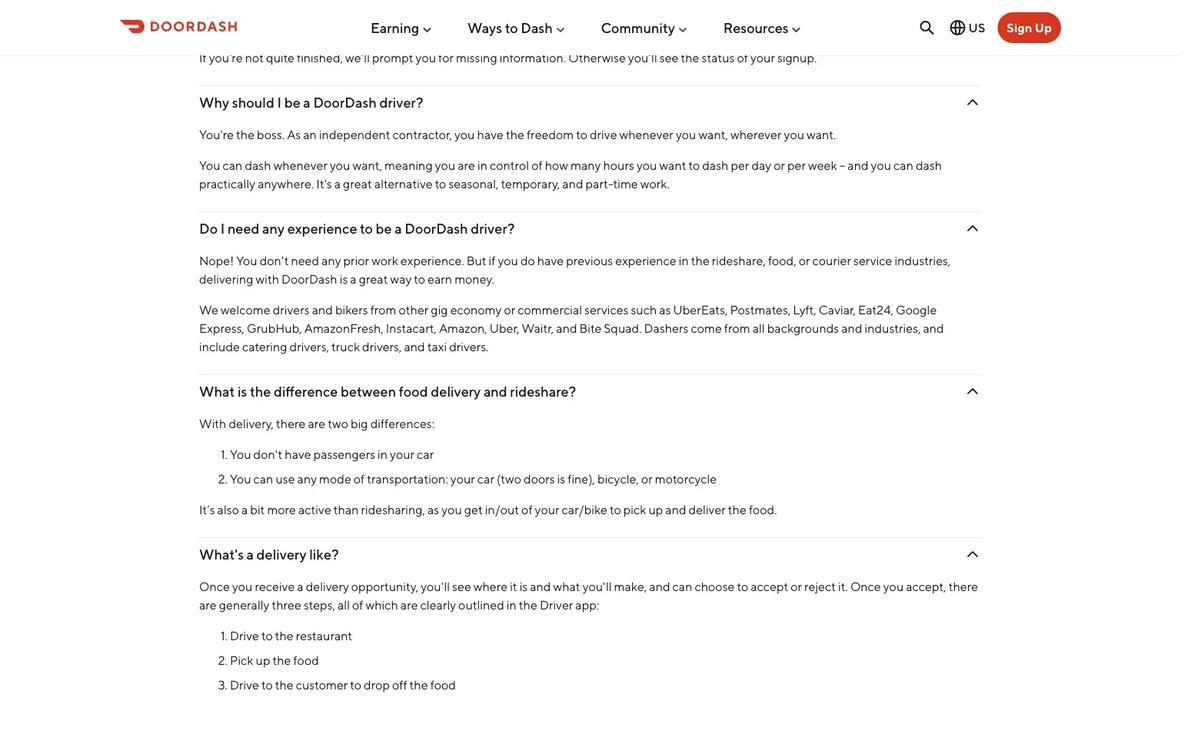 Task type: describe. For each thing, give the bounding box(es) containing it.
it's
[[199, 503, 215, 517]]

practically
[[199, 177, 256, 191]]

great inside nope! you don't need any prior work experience. but if you do have previous experience in the rideshare, food, or courier service industries, delivering with doordash is a great way to earn money.
[[359, 272, 388, 287]]

the inside once you receive a delivery opportunity, you'll see where it is and what you'll make, and can choose to accept or reject it. once you accept, there are generally three steps, all of which are clearly outlined in the driver app:
[[519, 598, 538, 613]]

chevron down image for what's a delivery like?
[[964, 546, 982, 564]]

1 horizontal spatial i
[[277, 94, 282, 111]]

of right mode
[[354, 472, 365, 487]]

industries, inside nope! you don't need any prior work experience. but if you do have previous experience in the rideshare, food, or courier service industries, delivering with doordash is a great way to earn money.
[[895, 253, 951, 268]]

a up an
[[303, 94, 311, 111]]

to left drop
[[350, 678, 362, 693]]

all inside once you receive a delivery opportunity, you'll see where it is and what you'll make, and can choose to accept or reject it. once you accept, there are generally three steps, all of which are clearly outlined in the driver app:
[[338, 598, 350, 613]]

with
[[199, 417, 227, 431]]

pick
[[624, 503, 647, 517]]

seasonal,
[[449, 177, 499, 191]]

part-
[[586, 177, 614, 191]]

1 vertical spatial delivery
[[257, 547, 307, 563]]

0 horizontal spatial up
[[256, 654, 270, 668]]

you right contractor,
[[455, 127, 475, 142]]

a inside you can dash whenever you want, meaning you are in control of how many hours you want to dash per day or per week -- and you can dash practically anywhere. it's a great alternative to seasonal, temporary, and part-time work.
[[334, 177, 341, 191]]

chevron down image for what is the difference between food delivery and rideshare?
[[964, 383, 982, 401]]

0 vertical spatial delivery
[[431, 383, 481, 400]]

customer
[[296, 678, 348, 693]]

you left the get
[[442, 503, 462, 517]]

drive to the restaurant
[[230, 629, 353, 644]]

with delivery, there are two big differences:
[[199, 417, 435, 431]]

1 horizontal spatial car
[[478, 472, 495, 487]]

and left log in the right of the page
[[584, 1, 605, 16]]

you up work.
[[637, 158, 657, 173]]

meaning
[[385, 158, 433, 173]]

driver
[[540, 598, 573, 613]]

or inside nope! you don't need any prior work experience. but if you do have previous experience in the rideshare, food, or courier service industries, delivering with doordash is a great way to earn money.
[[799, 253, 810, 268]]

waitr,
[[522, 321, 554, 336]]

your down resources link
[[751, 50, 775, 65]]

motorcycle
[[655, 472, 717, 487]]

anywhere.
[[258, 177, 314, 191]]

dashers
[[644, 321, 689, 336]]

outlined
[[459, 598, 505, 613]]

1 horizontal spatial want,
[[699, 127, 728, 142]]

the right using
[[671, 1, 690, 16]]

button
[[421, 1, 459, 16]]

instacart,
[[386, 321, 437, 336]]

a inside nope! you don't need any prior work experience. but if you do have previous experience in the rideshare, food, or courier service industries, delivering with doordash is a great way to earn money.
[[350, 272, 357, 287]]

nope!
[[199, 253, 234, 268]]

you up seasonal,
[[435, 158, 456, 173]]

doors
[[524, 472, 555, 487]]

prompt
[[372, 50, 414, 65]]

or inside you can dash whenever you want, meaning you are in control of how many hours you want to dash per day or per week -- and you can dash practically anywhere. it's a great alternative to seasonal, temporary, and part-time work.
[[774, 158, 785, 173]]

any for mode
[[297, 472, 317, 487]]

catering
[[242, 340, 287, 354]]

it's
[[316, 177, 332, 191]]

freedom
[[527, 127, 574, 142]]

bit
[[250, 503, 265, 517]]

to up prior on the top of page
[[360, 220, 373, 237]]

with
[[256, 272, 279, 287]]

if you're not quite finished, we'll prompt you for missing information. otherwise you'll see the status of your signup.
[[199, 50, 817, 65]]

how
[[545, 158, 569, 173]]

a right what's
[[247, 547, 254, 563]]

community link
[[601, 13, 689, 42]]

is inside once you receive a delivery opportunity, you'll see where it is and what you'll make, and can choose to accept or reject it. once you accept, there are generally three steps, all of which are clearly outlined in the driver app:
[[520, 580, 528, 594]]

have inside nope! you don't need any prior work experience. but if you do have previous experience in the rideshare, food, or courier service industries, delivering with doordash is a great way to earn money.
[[538, 253, 564, 268]]

food,
[[768, 253, 797, 268]]

and down the caviar,
[[842, 321, 863, 336]]

log
[[608, 1, 625, 16]]

top
[[495, 1, 514, 16]]

used
[[899, 1, 926, 16]]

0 vertical spatial food
[[399, 383, 428, 400]]

service
[[854, 253, 893, 268]]

0 horizontal spatial experience
[[288, 220, 357, 237]]

or right bicycle, at the bottom of page
[[642, 472, 653, 487]]

you up it's
[[330, 158, 350, 173]]

sign
[[1007, 20, 1033, 35]]

to right want
[[689, 158, 700, 173]]

commercial
[[518, 303, 582, 317]]

and right make,
[[650, 580, 671, 594]]

whenever inside you can dash whenever you want, meaning you are in control of how many hours you want to dash per day or per week -- and you can dash practically anywhere. it's a great alternative to seasonal, temporary, and part-time work.
[[274, 158, 328, 173]]

what
[[553, 580, 581, 594]]

the right tap
[[245, 1, 264, 16]]

0 horizontal spatial need
[[228, 220, 260, 237]]

and down google
[[924, 321, 945, 336]]

a inside once you receive a delivery opportunity, you'll see where it is and what you'll make, and can choose to accept or reject it. once you accept, there are generally three steps, all of which are clearly outlined in the driver app:
[[297, 580, 304, 594]]

experience inside nope! you don't need any prior work experience. but if you do have previous experience in the rideshare, food, or courier service industries, delivering with doordash is a great way to earn money.
[[616, 253, 677, 268]]

express,
[[199, 321, 245, 336]]

(two
[[497, 472, 522, 487]]

1 once from the left
[[199, 580, 230, 594]]

and up resources
[[769, 1, 790, 16]]

pick
[[230, 654, 253, 668]]

and right week
[[848, 158, 869, 173]]

the left boss.
[[236, 127, 255, 142]]

the right the "off"
[[410, 678, 428, 693]]

you left accept,
[[884, 580, 904, 594]]

1 horizontal spatial see
[[660, 50, 679, 65]]

you're
[[209, 50, 243, 65]]

you up want
[[676, 127, 697, 142]]

dash
[[521, 19, 553, 36]]

just
[[199, 1, 222, 16]]

up
[[1035, 20, 1052, 35]]

are left two
[[308, 417, 326, 431]]

big
[[351, 417, 368, 431]]

of inside you can dash whenever you want, meaning you are in control of how many hours you want to dash per day or per week -- and you can dash practically anywhere. it's a great alternative to seasonal, temporary, and part-time work.
[[532, 158, 543, 173]]

you can dash whenever you want, meaning you are in control of how many hours you want to dash per day or per week -- and you can dash practically anywhere. it's a great alternative to seasonal, temporary, and part-time work.
[[199, 158, 943, 191]]

to down top
[[505, 19, 518, 36]]

this
[[529, 1, 549, 16]]

tap
[[225, 1, 243, 16]]

1 horizontal spatial driver?
[[471, 220, 515, 237]]

control
[[490, 158, 529, 173]]

1 vertical spatial food
[[293, 654, 319, 668]]

and up amazonfresh,
[[312, 303, 333, 317]]

1 per from the left
[[731, 158, 750, 173]]

want.
[[807, 127, 837, 142]]

more
[[267, 503, 296, 517]]

mode
[[319, 472, 351, 487]]

to inside just tap the 'already started signing up?' button at the top of this page, and log in using the email address and phone number you used to sign up.
[[928, 1, 940, 16]]

the left 'food.'
[[728, 503, 747, 517]]

1 dash from the left
[[245, 158, 271, 173]]

come
[[691, 321, 722, 336]]

us
[[969, 20, 986, 35]]

all inside we welcome drivers and bikers from other gig economy or commercial services such as ubereats, postmates, lyft, caviar, eat24, google express, grubhub, amazonfresh, instacart, amazon, uber, waitr, and bite squad. dashers come from all backgrounds and industries, and include catering drivers, truck drivers, and taxi drivers.
[[753, 321, 765, 336]]

steps,
[[304, 598, 335, 613]]

up.
[[199, 20, 216, 34]]

a up work
[[395, 220, 402, 237]]

and down many
[[563, 177, 584, 191]]

you for you can dash whenever you want, meaning you are in control of how many hours you want to dash per day or per week -- and you can dash practically anywhere. it's a great alternative to seasonal, temporary, and part-time work.
[[199, 158, 220, 173]]

finished,
[[297, 50, 343, 65]]

truck
[[332, 340, 360, 354]]

for
[[439, 50, 454, 65]]

do i need any experience to be a doordash driver?
[[199, 220, 515, 237]]

as
[[287, 127, 301, 142]]

is left fine),
[[558, 472, 566, 487]]

differences:
[[371, 417, 435, 431]]

to left seasonal,
[[435, 177, 446, 191]]

resources
[[724, 19, 789, 36]]

such
[[631, 303, 657, 317]]

signup.
[[778, 50, 817, 65]]

work.
[[641, 177, 670, 191]]

drop
[[364, 678, 390, 693]]

backgrounds
[[768, 321, 840, 336]]

accept
[[751, 580, 789, 594]]

also
[[217, 503, 239, 517]]

or inside we welcome drivers and bikers from other gig economy or commercial services such as ubereats, postmates, lyft, caviar, eat24, google express, grubhub, amazonfresh, instacart, amazon, uber, waitr, and bite squad. dashers come from all backgrounds and industries, and include catering drivers, truck drivers, and taxi drivers.
[[504, 303, 516, 317]]

work
[[372, 253, 398, 268]]

chevron down image for why should i be a doordash driver?
[[964, 93, 982, 112]]

of inside just tap the 'already started signing up?' button at the top of this page, and log in using the email address and phone number you used to sign up.
[[516, 1, 527, 16]]

experience.
[[401, 253, 464, 268]]

week
[[809, 158, 837, 173]]

difference
[[274, 383, 338, 400]]

uber,
[[490, 321, 520, 336]]

not
[[245, 50, 264, 65]]

the up delivery,
[[250, 383, 271, 400]]

and left bite
[[556, 321, 577, 336]]

as inside we welcome drivers and bikers from other gig economy or commercial services such as ubereats, postmates, lyft, caviar, eat24, google express, grubhub, amazonfresh, instacart, amazon, uber, waitr, and bite squad. dashers come from all backgrounds and industries, and include catering drivers, truck drivers, and taxi drivers.
[[660, 303, 671, 317]]

the up the control on the left
[[506, 127, 525, 142]]

car/bike
[[562, 503, 608, 517]]

independent
[[319, 127, 390, 142]]

day
[[752, 158, 772, 173]]

you left want.
[[784, 127, 805, 142]]

drive for drive to the customer to drop off the food
[[230, 678, 259, 693]]

prior
[[344, 253, 369, 268]]

you inside nope! you don't need any prior work experience. but if you do have previous experience in the rideshare, food, or courier service industries, delivering with doordash is a great way to earn money.
[[498, 253, 518, 268]]

and down instacart,
[[404, 340, 425, 354]]

drive to the customer to drop off the food
[[230, 678, 456, 693]]

to inside once you receive a delivery opportunity, you'll see where it is and what you'll make, and can choose to accept or reject it. once you accept, there are generally three steps, all of which are clearly outlined in the driver app:
[[737, 580, 749, 594]]

2 horizontal spatial you'll
[[628, 50, 658, 65]]

your up transportation:
[[390, 447, 415, 462]]

0 vertical spatial from
[[371, 303, 397, 317]]

is right what
[[238, 383, 247, 400]]

1 - from the left
[[840, 158, 843, 173]]

in inside just tap the 'already started signing up?' button at the top of this page, and log in using the email address and phone number you used to sign up.
[[627, 1, 637, 16]]

taxi
[[428, 340, 447, 354]]



Task type: vqa. For each thing, say whether or not it's contained in the screenshot.
car/bike
yes



Task type: locate. For each thing, give the bounding box(es) containing it.
1 vertical spatial industries,
[[865, 321, 921, 336]]

you right if at the top of page
[[498, 253, 518, 268]]

1 horizontal spatial up
[[649, 503, 663, 517]]

rideshare?
[[510, 383, 576, 400]]

0 vertical spatial there
[[276, 417, 306, 431]]

are inside you can dash whenever you want, meaning you are in control of how many hours you want to dash per day or per week -- and you can dash practically anywhere. it's a great alternative to seasonal, temporary, and part-time work.
[[458, 158, 475, 173]]

don't inside nope! you don't need any prior work experience. but if you do have previous experience in the rideshare, food, or courier service industries, delivering with doordash is a great way to earn money.
[[260, 253, 289, 268]]

1 vertical spatial don't
[[254, 447, 283, 462]]

like?
[[309, 547, 339, 563]]

earn
[[428, 272, 452, 287]]

0 horizontal spatial want,
[[353, 158, 382, 173]]

your up the get
[[451, 472, 475, 487]]

1 horizontal spatial be
[[376, 220, 392, 237]]

once down what's
[[199, 580, 230, 594]]

0 horizontal spatial there
[[276, 417, 306, 431]]

we
[[199, 303, 218, 317]]

in down it
[[507, 598, 517, 613]]

ubereats,
[[674, 303, 728, 317]]

you up practically
[[199, 158, 220, 173]]

you for you can use any mode of transportation: your car (two doors is fine), bicycle, or motorcycle
[[230, 472, 251, 487]]

1 vertical spatial all
[[338, 598, 350, 613]]

2 dash from the left
[[703, 158, 729, 173]]

once you receive a delivery opportunity, you'll see where it is and what you'll make, and can choose to accept or reject it. once you accept, there are generally three steps, all of which are clearly outlined in the driver app:
[[199, 580, 979, 613]]

1 vertical spatial from
[[725, 321, 751, 336]]

chevron down image
[[964, 93, 982, 112], [964, 546, 982, 564]]

1 horizontal spatial need
[[291, 253, 319, 268]]

1 vertical spatial have
[[538, 253, 564, 268]]

-
[[840, 158, 843, 173], [843, 158, 846, 173]]

1 vertical spatial chevron down image
[[964, 383, 982, 401]]

at
[[461, 1, 472, 16]]

1 vertical spatial want,
[[353, 158, 382, 173]]

2 vertical spatial have
[[285, 447, 311, 462]]

0 horizontal spatial dash
[[245, 158, 271, 173]]

wherever
[[731, 127, 782, 142]]

as
[[660, 303, 671, 317], [428, 503, 439, 517]]

1 vertical spatial there
[[949, 580, 979, 594]]

boss.
[[257, 127, 285, 142]]

1 horizontal spatial experience
[[616, 253, 677, 268]]

driver? up if at the top of page
[[471, 220, 515, 237]]

is down prior on the top of page
[[340, 272, 348, 287]]

we'll
[[345, 50, 370, 65]]

driver?
[[380, 94, 423, 111], [471, 220, 515, 237]]

you down delivery,
[[230, 447, 251, 462]]

0 vertical spatial any
[[262, 220, 285, 237]]

0 horizontal spatial i
[[221, 220, 225, 237]]

from left other
[[371, 303, 397, 317]]

2 horizontal spatial food
[[431, 678, 456, 693]]

2 vertical spatial any
[[297, 472, 317, 487]]

industries, inside we welcome drivers and bikers from other gig economy or commercial services such as ubereats, postmates, lyft, caviar, eat24, google express, grubhub, amazonfresh, instacart, amazon, uber, waitr, and bite squad. dashers come from all backgrounds and industries, and include catering drivers, truck drivers, and taxi drivers.
[[865, 321, 921, 336]]

in/out
[[485, 503, 519, 517]]

need up drivers
[[291, 253, 319, 268]]

1 horizontal spatial any
[[297, 472, 317, 487]]

in right log in the right of the page
[[627, 1, 637, 16]]

there right accept,
[[949, 580, 979, 594]]

generally
[[219, 598, 270, 613]]

receive
[[255, 580, 295, 594]]

1 vertical spatial chevron down image
[[964, 546, 982, 564]]

what's a delivery like?
[[199, 547, 339, 563]]

1 vertical spatial as
[[428, 503, 439, 517]]

1 horizontal spatial from
[[725, 321, 751, 336]]

you inside nope! you don't need any prior work experience. but if you do have previous experience in the rideshare, food, or courier service industries, delivering with doordash is a great way to earn money.
[[236, 253, 257, 268]]

bicycle,
[[598, 472, 639, 487]]

gig
[[431, 303, 448, 317]]

experience down it's
[[288, 220, 357, 237]]

time
[[614, 177, 638, 191]]

why
[[199, 94, 229, 111]]

doordash inside nope! you don't need any prior work experience. but if you do have previous experience in the rideshare, food, or courier service industries, delivering with doordash is a great way to earn money.
[[282, 272, 337, 287]]

1 drivers, from the left
[[290, 340, 329, 354]]

you up delivering
[[236, 253, 257, 268]]

drivers,
[[290, 340, 329, 354], [362, 340, 402, 354]]

experience up "such"
[[616, 253, 677, 268]]

the right at
[[474, 1, 493, 16]]

bite
[[580, 321, 602, 336]]

whenever up "anywhere."
[[274, 158, 328, 173]]

0 horizontal spatial you'll
[[421, 580, 450, 594]]

the down drive to the restaurant
[[273, 654, 291, 668]]

0 vertical spatial be
[[284, 94, 301, 111]]

a
[[303, 94, 311, 111], [334, 177, 341, 191], [395, 220, 402, 237], [350, 272, 357, 287], [242, 503, 248, 517], [247, 547, 254, 563], [297, 580, 304, 594]]

1 vertical spatial i
[[221, 220, 225, 237]]

email
[[692, 1, 722, 16]]

have
[[477, 127, 504, 142], [538, 253, 564, 268], [285, 447, 311, 462]]

we welcome drivers and bikers from other gig economy or commercial services such as ubereats, postmates, lyft, caviar, eat24, google express, grubhub, amazonfresh, instacart, amazon, uber, waitr, and bite squad. dashers come from all backgrounds and industries, and include catering drivers, truck drivers, and taxi drivers.
[[199, 303, 945, 354]]

1 vertical spatial car
[[478, 472, 495, 487]]

1 vertical spatial doordash
[[405, 220, 468, 237]]

see
[[660, 50, 679, 65], [452, 580, 471, 594]]

1 vertical spatial experience
[[616, 253, 677, 268]]

drivers, left truck
[[290, 340, 329, 354]]

1 vertical spatial whenever
[[274, 158, 328, 173]]

0 vertical spatial have
[[477, 127, 504, 142]]

are left generally
[[199, 598, 217, 613]]

2 horizontal spatial any
[[322, 253, 341, 268]]

1 vertical spatial driver?
[[471, 220, 515, 237]]

1 horizontal spatial whenever
[[620, 127, 674, 142]]

to down pick up the food
[[262, 678, 273, 693]]

experience
[[288, 220, 357, 237], [616, 253, 677, 268]]

of right in/out
[[522, 503, 533, 517]]

great down work
[[359, 272, 388, 287]]

rideshare,
[[712, 253, 766, 268]]

industries, up google
[[895, 253, 951, 268]]

0 vertical spatial chevron down image
[[964, 220, 982, 238]]

1 horizontal spatial as
[[660, 303, 671, 317]]

be up work
[[376, 220, 392, 237]]

than
[[334, 503, 359, 517]]

delivery up receive
[[257, 547, 307, 563]]

in up ubereats,
[[679, 253, 689, 268]]

using
[[639, 1, 669, 16]]

be up as
[[284, 94, 301, 111]]

0 vertical spatial industries,
[[895, 253, 951, 268]]

a left bit
[[242, 503, 248, 517]]

need inside nope! you don't need any prior work experience. but if you do have previous experience in the rideshare, food, or courier service industries, delivering with doordash is a great way to earn money.
[[291, 253, 319, 268]]

2 drive from the top
[[230, 678, 259, 693]]

industries,
[[895, 253, 951, 268], [865, 321, 921, 336]]

1 vertical spatial any
[[322, 253, 341, 268]]

0 horizontal spatial all
[[338, 598, 350, 613]]

if
[[489, 253, 496, 268]]

whenever up want
[[620, 127, 674, 142]]

you right week
[[871, 158, 892, 173]]

or left reject
[[791, 580, 802, 594]]

or right the food,
[[799, 253, 810, 268]]

0 horizontal spatial have
[[285, 447, 311, 462]]

don't up with
[[260, 253, 289, 268]]

make,
[[614, 580, 647, 594]]

any inside nope! you don't need any prior work experience. but if you do have previous experience in the rideshare, food, or courier service industries, delivering with doordash is a great way to earn money.
[[322, 253, 341, 268]]

you for you don't have passengers in your car
[[230, 447, 251, 462]]

1 vertical spatial up
[[256, 654, 270, 668]]

0 vertical spatial driver?
[[380, 94, 423, 111]]

0 horizontal spatial driver?
[[380, 94, 423, 111]]

any down "anywhere."
[[262, 220, 285, 237]]

see up outlined on the bottom left of page
[[452, 580, 471, 594]]

chevron down image
[[964, 220, 982, 238], [964, 383, 982, 401]]

any left prior on the top of page
[[322, 253, 341, 268]]

ridesharing,
[[361, 503, 425, 517]]

where
[[474, 580, 508, 594]]

and left rideshare?
[[484, 383, 508, 400]]

ways to dash
[[468, 19, 553, 36]]

0 vertical spatial car
[[417, 447, 434, 462]]

1 horizontal spatial there
[[949, 580, 979, 594]]

lyft,
[[793, 303, 817, 317]]

the up pick up the food
[[275, 629, 294, 644]]

or right 'day'
[[774, 158, 785, 173]]

community
[[601, 19, 675, 36]]

car up transportation:
[[417, 447, 434, 462]]

or inside once you receive a delivery opportunity, you'll see where it is and what you'll make, and can choose to accept or reject it. once you accept, there are generally three steps, all of which are clearly outlined in the driver app:
[[791, 580, 802, 594]]

great
[[343, 177, 372, 191], [359, 272, 388, 287]]

3 dash from the left
[[916, 158, 943, 173]]

1 drive from the top
[[230, 629, 259, 644]]

0 vertical spatial doordash
[[313, 94, 377, 111]]

1 horizontal spatial once
[[851, 580, 881, 594]]

grubhub,
[[247, 321, 302, 336]]

1 vertical spatial see
[[452, 580, 471, 594]]

i right the do
[[221, 220, 225, 237]]

have up the control on the left
[[477, 127, 504, 142]]

to inside nope! you don't need any prior work experience. but if you do have previous experience in the rideshare, food, or courier service industries, delivering with doordash is a great way to earn money.
[[414, 272, 425, 287]]

2 vertical spatial food
[[431, 678, 456, 693]]

can
[[223, 158, 243, 173], [894, 158, 914, 173], [254, 472, 273, 487], [673, 580, 693, 594]]

are
[[458, 158, 475, 173], [308, 417, 326, 431], [199, 598, 217, 613], [401, 598, 418, 613]]

what is the difference between food delivery and rideshare?
[[199, 383, 576, 400]]

0 vertical spatial i
[[277, 94, 282, 111]]

of right status
[[737, 50, 748, 65]]

0 vertical spatial chevron down image
[[964, 93, 982, 112]]

2 vertical spatial doordash
[[282, 272, 337, 287]]

a up three
[[297, 580, 304, 594]]

to left drive
[[576, 127, 588, 142]]

of inside once you receive a delivery opportunity, you'll see where it is and what you'll make, and can choose to accept or reject it. once you accept, there are generally three steps, all of which are clearly outlined in the driver app:
[[352, 598, 363, 613]]

in up transportation:
[[378, 447, 388, 462]]

and up driver
[[530, 580, 551, 594]]

can inside once you receive a delivery opportunity, you'll see where it is and what you'll make, and can choose to accept or reject it. once you accept, there are generally three steps, all of which are clearly outlined in the driver app:
[[673, 580, 693, 594]]

ways to dash link
[[468, 13, 567, 42]]

once right it.
[[851, 580, 881, 594]]

get
[[465, 503, 483, 517]]

in inside you can dash whenever you want, meaning you are in control of how many hours you want to dash per day or per week -- and you can dash practically anywhere. it's a great alternative to seasonal, temporary, and part-time work.
[[478, 158, 488, 173]]

see inside once you receive a delivery opportunity, you'll see where it is and what you'll make, and can choose to accept or reject it. once you accept, there are generally three steps, all of which are clearly outlined in the driver app:
[[452, 580, 471, 594]]

the left rideshare,
[[691, 253, 710, 268]]

0 vertical spatial drive
[[230, 629, 259, 644]]

2 once from the left
[[851, 580, 881, 594]]

2 vertical spatial delivery
[[306, 580, 349, 594]]

1 chevron down image from the top
[[964, 220, 982, 238]]

what
[[199, 383, 235, 400]]

delivery inside once you receive a delivery opportunity, you'll see where it is and what you'll make, and can choose to accept or reject it. once you accept, there are generally three steps, all of which are clearly outlined in the driver app:
[[306, 580, 349, 594]]

a down prior on the top of page
[[350, 272, 357, 287]]

you up generally
[[232, 580, 253, 594]]

0 vertical spatial up
[[649, 503, 663, 517]]

0 horizontal spatial be
[[284, 94, 301, 111]]

you left 'for'
[[416, 50, 436, 65]]

0 vertical spatial whenever
[[620, 127, 674, 142]]

squad.
[[604, 321, 642, 336]]

as left the get
[[428, 503, 439, 517]]

is inside nope! you don't need any prior work experience. but if you do have previous experience in the rideshare, food, or courier service industries, delivering with doordash is a great way to earn money.
[[340, 272, 348, 287]]

transportation:
[[367, 472, 448, 487]]

per left week
[[788, 158, 806, 173]]

2 - from the left
[[843, 158, 846, 173]]

1 horizontal spatial per
[[788, 158, 806, 173]]

0 horizontal spatial once
[[199, 580, 230, 594]]

per left 'day'
[[731, 158, 750, 173]]

it's also a bit more active than ridesharing, as you get in/out of your car/bike to pick up and deliver the food.
[[199, 503, 777, 517]]

2 chevron down image from the top
[[964, 546, 982, 564]]

delivery,
[[229, 417, 274, 431]]

to up pick up the food
[[262, 629, 273, 644]]

need
[[228, 220, 260, 237], [291, 253, 319, 268]]

drivers
[[273, 303, 310, 317]]

are right which
[[401, 598, 418, 613]]

0 vertical spatial great
[[343, 177, 372, 191]]

and left 'deliver'
[[666, 503, 687, 517]]

sign up
[[1007, 20, 1052, 35]]

be
[[284, 94, 301, 111], [376, 220, 392, 237]]

delivering
[[199, 272, 253, 287]]

0 horizontal spatial any
[[262, 220, 285, 237]]

you can use any mode of transportation: your car (two doors is fine), bicycle, or motorcycle
[[230, 472, 717, 487]]

chevron down image for do i need any experience to be a doordash driver?
[[964, 220, 982, 238]]

0 horizontal spatial per
[[731, 158, 750, 173]]

0 vertical spatial all
[[753, 321, 765, 336]]

2 per from the left
[[788, 158, 806, 173]]

0 horizontal spatial food
[[293, 654, 319, 668]]

2 drivers, from the left
[[362, 340, 402, 354]]

1 vertical spatial drive
[[230, 678, 259, 693]]

0 vertical spatial experience
[[288, 220, 357, 237]]

which
[[366, 598, 398, 613]]

fine),
[[568, 472, 595, 487]]

0 vertical spatial don't
[[260, 253, 289, 268]]

0 vertical spatial want,
[[699, 127, 728, 142]]

0 vertical spatial as
[[660, 303, 671, 317]]

you'll up clearly
[[421, 580, 450, 594]]

1 horizontal spatial dash
[[703, 158, 729, 173]]

food down drive to the restaurant
[[293, 654, 319, 668]]

restaurant
[[296, 629, 353, 644]]

drive up pick
[[230, 629, 259, 644]]

globe line image
[[949, 18, 967, 37]]

earning link
[[371, 13, 433, 42]]

you inside just tap the 'already started signing up?' button at the top of this page, and log in using the email address and phone number you used to sign up.
[[876, 1, 897, 16]]

0 horizontal spatial whenever
[[274, 158, 328, 173]]

or
[[774, 158, 785, 173], [799, 253, 810, 268], [504, 303, 516, 317], [642, 472, 653, 487], [791, 580, 802, 594]]

in inside once you receive a delivery opportunity, you'll see where it is and what you'll make, and can choose to accept or reject it. once you accept, there are generally three steps, all of which are clearly outlined in the driver app:
[[507, 598, 517, 613]]

you inside you can dash whenever you want, meaning you are in control of how many hours you want to dash per day or per week -- and you can dash practically anywhere. it's a great alternative to seasonal, temporary, and part-time work.
[[199, 158, 220, 173]]

drivers, down instacart,
[[362, 340, 402, 354]]

2 horizontal spatial have
[[538, 253, 564, 268]]

there
[[276, 417, 306, 431], [949, 580, 979, 594]]

economy
[[451, 303, 502, 317]]

0 horizontal spatial car
[[417, 447, 434, 462]]

the left status
[[681, 50, 700, 65]]

0 horizontal spatial as
[[428, 503, 439, 517]]

1 horizontal spatial food
[[399, 383, 428, 400]]

1 horizontal spatial drivers,
[[362, 340, 402, 354]]

do
[[521, 253, 535, 268]]

in up seasonal,
[[478, 158, 488, 173]]

is right it
[[520, 580, 528, 594]]

sign
[[942, 1, 964, 16]]

as up dashers
[[660, 303, 671, 317]]

1 horizontal spatial have
[[477, 127, 504, 142]]

there inside once you receive a delivery opportunity, you'll see where it is and what you'll make, and can choose to accept or reject it. once you accept, there are generally three steps, all of which are clearly outlined in the driver app:
[[949, 580, 979, 594]]

you
[[876, 1, 897, 16], [416, 50, 436, 65], [455, 127, 475, 142], [676, 127, 697, 142], [784, 127, 805, 142], [330, 158, 350, 173], [435, 158, 456, 173], [637, 158, 657, 173], [871, 158, 892, 173], [498, 253, 518, 268], [442, 503, 462, 517], [232, 580, 253, 594], [884, 580, 904, 594]]

want, inside you can dash whenever you want, meaning you are in control of how many hours you want to dash per day or per week -- and you can dash practically anywhere. it's a great alternative to seasonal, temporary, and part-time work.
[[353, 158, 382, 173]]

1 horizontal spatial all
[[753, 321, 765, 336]]

1 chevron down image from the top
[[964, 93, 982, 112]]

clearly
[[420, 598, 456, 613]]

many
[[571, 158, 601, 173]]

see down community link on the top right of page
[[660, 50, 679, 65]]

great inside you can dash whenever you want, meaning you are in control of how many hours you want to dash per day or per week -- and you can dash practically anywhere. it's a great alternative to seasonal, temporary, and part-time work.
[[343, 177, 372, 191]]

sign up button
[[998, 12, 1062, 43]]

in inside nope! you don't need any prior work experience. but if you do have previous experience in the rideshare, food, or courier service industries, delivering with doordash is a great way to earn money.
[[679, 253, 689, 268]]

need right the do
[[228, 220, 260, 237]]

car left (two
[[478, 472, 495, 487]]

doordash up independent
[[313, 94, 377, 111]]

previous
[[566, 253, 613, 268]]

active
[[299, 503, 331, 517]]

started
[[313, 1, 351, 16]]

delivery up steps,
[[306, 580, 349, 594]]

the inside nope! you don't need any prior work experience. but if you do have previous experience in the rideshare, food, or courier service industries, delivering with doordash is a great way to earn money.
[[691, 253, 710, 268]]

2 horizontal spatial dash
[[916, 158, 943, 173]]

0 horizontal spatial drivers,
[[290, 340, 329, 354]]

1 vertical spatial be
[[376, 220, 392, 237]]

drive for drive to the restaurant
[[230, 629, 259, 644]]

other
[[399, 303, 429, 317]]

industries, down eat24,
[[865, 321, 921, 336]]

1 horizontal spatial you'll
[[583, 580, 612, 594]]

you up also
[[230, 472, 251, 487]]

1 vertical spatial need
[[291, 253, 319, 268]]

up
[[649, 503, 663, 517], [256, 654, 270, 668]]

food right the "off"
[[431, 678, 456, 693]]

deliver
[[689, 503, 726, 517]]

to left pick
[[610, 503, 621, 517]]

or up uber,
[[504, 303, 516, 317]]

missing
[[456, 50, 497, 65]]

all right steps,
[[338, 598, 350, 613]]

the left driver
[[519, 598, 538, 613]]

0 vertical spatial see
[[660, 50, 679, 65]]

0 horizontal spatial see
[[452, 580, 471, 594]]

drivers.
[[449, 340, 489, 354]]

the down pick up the food
[[275, 678, 294, 693]]

2 chevron down image from the top
[[964, 383, 982, 401]]

your down doors
[[535, 503, 560, 517]]

any for experience
[[262, 220, 285, 237]]

are up seasonal,
[[458, 158, 475, 173]]

0 horizontal spatial from
[[371, 303, 397, 317]]

0 vertical spatial need
[[228, 220, 260, 237]]

have right do
[[538, 253, 564, 268]]



